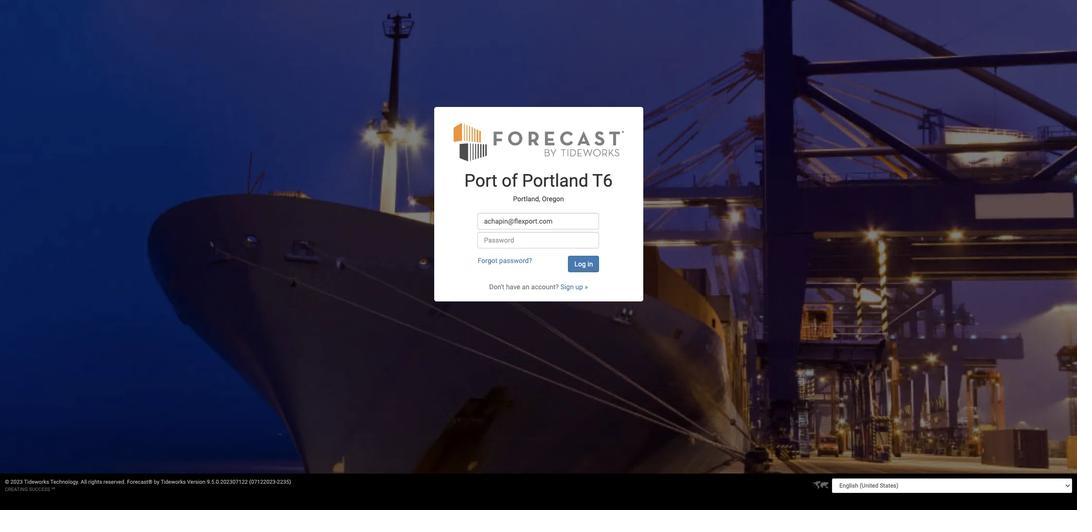 Task type: locate. For each thing, give the bounding box(es) containing it.
reserved.
[[103, 479, 126, 486]]

creating
[[5, 487, 28, 492]]

tideworks
[[24, 479, 49, 486], [161, 479, 186, 486]]

forgot password? log in
[[478, 257, 593, 268]]

1 tideworks from the left
[[24, 479, 49, 486]]

sign up » link
[[561, 283, 588, 291]]

©
[[5, 479, 9, 486]]

all
[[81, 479, 87, 486]]

port
[[465, 171, 498, 191]]

log in button
[[569, 256, 600, 272]]

0 horizontal spatial tideworks
[[24, 479, 49, 486]]

Email or username text field
[[478, 213, 600, 229]]

version
[[187, 479, 206, 486]]

forgot
[[478, 257, 498, 264]]

(07122023-
[[249, 479, 277, 486]]

»
[[585, 283, 588, 291]]

forgot password? link
[[478, 257, 532, 264]]

tideworks up "success"
[[24, 479, 49, 486]]

forecast® by tideworks image
[[454, 121, 624, 162]]

1 horizontal spatial tideworks
[[161, 479, 186, 486]]

have
[[506, 283, 521, 291]]

log
[[575, 260, 586, 268]]

tideworks right by
[[161, 479, 186, 486]]

sign
[[561, 283, 574, 291]]

don't
[[489, 283, 505, 291]]

of
[[502, 171, 518, 191]]

portland,
[[513, 195, 541, 203]]



Task type: vqa. For each thing, say whether or not it's contained in the screenshot.
topmost Release
no



Task type: describe. For each thing, give the bounding box(es) containing it.
by
[[154, 479, 160, 486]]

© 2023 tideworks technology. all rights reserved. forecast® by tideworks version 9.5.0.202307122 (07122023-2235) creating success ℠
[[5, 479, 291, 492]]

technology.
[[50, 479, 79, 486]]

9.5.0.202307122
[[207, 479, 248, 486]]

rights
[[88, 479, 102, 486]]

2 tideworks from the left
[[161, 479, 186, 486]]

don't have an account? sign up »
[[489, 283, 588, 291]]

port of portland t6 portland, oregon
[[465, 171, 613, 203]]

account?
[[531, 283, 559, 291]]

an
[[522, 283, 530, 291]]

password?
[[499, 257, 532, 264]]

forecast®
[[127, 479, 153, 486]]

2235)
[[277, 479, 291, 486]]

oregon
[[542, 195, 564, 203]]

Password password field
[[478, 232, 600, 248]]

success
[[29, 487, 50, 492]]

t6
[[593, 171, 613, 191]]

in
[[588, 260, 593, 268]]

2023
[[10, 479, 23, 486]]

up
[[576, 283, 583, 291]]

portland
[[522, 171, 589, 191]]

℠
[[51, 487, 55, 492]]



